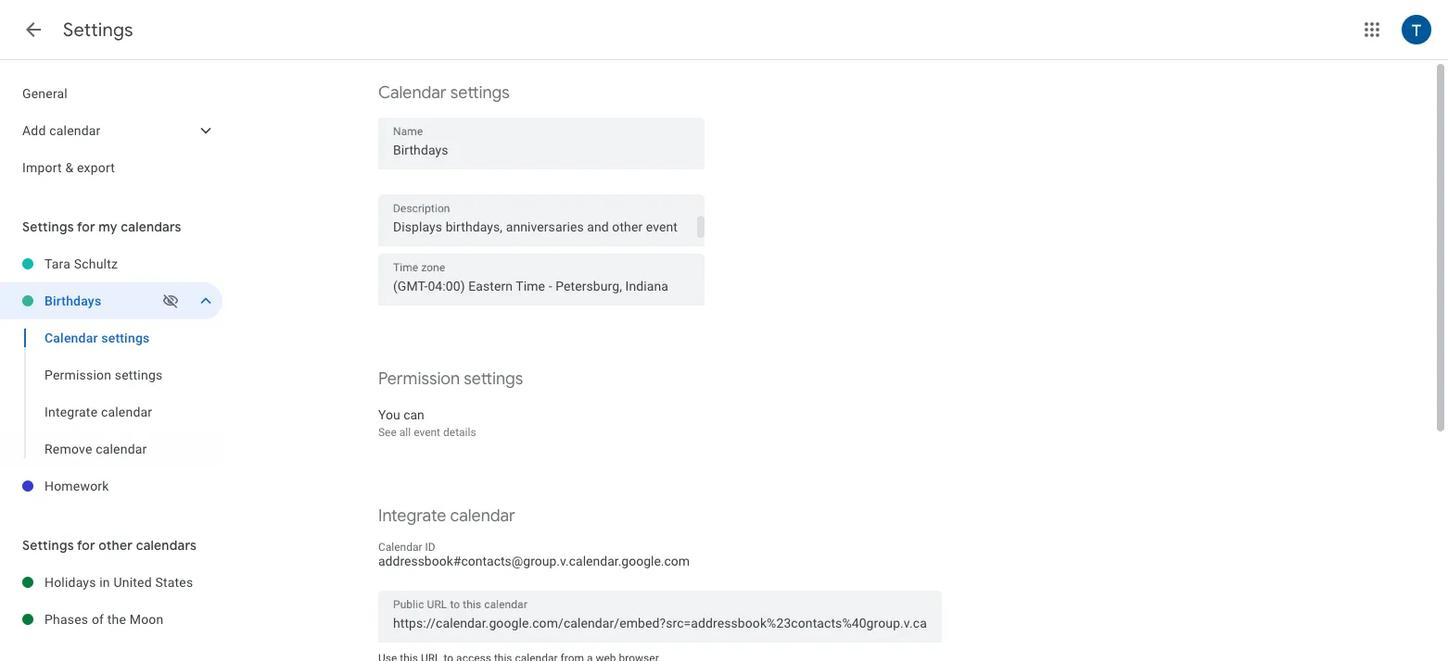 Task type: describe. For each thing, give the bounding box(es) containing it.
import & export
[[22, 160, 115, 175]]

for for other
[[77, 538, 95, 554]]

details
[[443, 426, 476, 439]]

integrate calendar inside "settings for my calendars" tree
[[44, 405, 152, 420]]

1 horizontal spatial permission settings
[[378, 369, 523, 390]]

of
[[92, 613, 104, 628]]

for for my
[[77, 219, 95, 235]]

settings for my calendars tree
[[0, 246, 222, 505]]

homework link
[[44, 468, 222, 505]]

tara schultz
[[44, 257, 118, 272]]

all
[[399, 426, 411, 439]]

import
[[22, 160, 62, 175]]

can
[[403, 408, 424, 423]]

calendar up the homework tree item
[[96, 442, 147, 457]]

tara schultz tree item
[[0, 246, 222, 283]]

calendar up remove calendar
[[101, 405, 152, 420]]

add
[[22, 123, 46, 138]]

settings for settings for my calendars
[[22, 219, 74, 235]]

settings for settings for other calendars
[[22, 538, 74, 554]]

phases of the moon
[[44, 613, 164, 628]]

holidays in united states
[[44, 576, 193, 591]]

you
[[378, 408, 400, 423]]

see
[[378, 426, 397, 439]]

tara
[[44, 257, 71, 272]]

calendar up calendar id addressbook#contacts@group.v.calendar.google.com
[[450, 506, 515, 528]]

remove calendar
[[44, 442, 147, 457]]

id
[[425, 541, 435, 554]]

birthdays link
[[44, 283, 159, 320]]

settings for settings
[[63, 19, 133, 42]]

schultz
[[74, 257, 118, 272]]

the
[[107, 613, 126, 628]]

permission inside "settings for my calendars" tree
[[44, 368, 111, 383]]

calendar id addressbook#contacts@group.v.calendar.google.com
[[378, 541, 690, 569]]

my
[[99, 219, 118, 235]]

&
[[65, 160, 74, 175]]



Task type: vqa. For each thing, say whether or not it's contained in the screenshot.
the topmost Integrate calendar
yes



Task type: locate. For each thing, give the bounding box(es) containing it.
0 horizontal spatial integrate calendar
[[44, 405, 152, 420]]

1 vertical spatial integrate calendar
[[378, 506, 515, 528]]

1 horizontal spatial permission
[[378, 369, 460, 390]]

phases
[[44, 613, 88, 628]]

integrate calendar up remove calendar
[[44, 405, 152, 420]]

for
[[77, 219, 95, 235], [77, 538, 95, 554]]

permission settings
[[44, 368, 163, 383], [378, 369, 523, 390]]

settings for my calendars
[[22, 219, 181, 235]]

permission up can
[[378, 369, 460, 390]]

integrate up remove
[[44, 405, 98, 420]]

0 vertical spatial integrate calendar
[[44, 405, 152, 420]]

None text field
[[393, 137, 690, 163], [393, 273, 690, 299], [393, 137, 690, 163], [393, 273, 690, 299]]

permission settings up you can see all event details
[[378, 369, 523, 390]]

integrate up id at the bottom of page
[[378, 506, 446, 528]]

phases of the moon link
[[44, 602, 222, 639]]

settings for other calendars
[[22, 538, 197, 554]]

in
[[99, 576, 110, 591]]

permission settings down birthdays link
[[44, 368, 163, 383]]

1 vertical spatial integrate
[[378, 506, 446, 528]]

1 vertical spatial calendar settings
[[44, 331, 150, 346]]

permission down birthdays
[[44, 368, 111, 383]]

holidays in united states link
[[44, 565, 222, 602]]

birthdays tree item
[[0, 283, 222, 320]]

integrate calendar up id at the bottom of page
[[378, 506, 515, 528]]

calendar
[[49, 123, 101, 138], [101, 405, 152, 420], [96, 442, 147, 457], [450, 506, 515, 528]]

1 vertical spatial settings
[[22, 219, 74, 235]]

go back image
[[22, 19, 44, 41]]

addressbook#contacts@group.v.calendar.google.com
[[378, 554, 690, 569]]

tree
[[0, 75, 222, 186]]

0 vertical spatial for
[[77, 219, 95, 235]]

0 horizontal spatial calendar settings
[[44, 331, 150, 346]]

calendars for settings for my calendars
[[121, 219, 181, 235]]

2 vertical spatial settings
[[22, 538, 74, 554]]

1 vertical spatial calendars
[[136, 538, 197, 554]]

united
[[114, 576, 152, 591]]

settings for other calendars tree
[[0, 565, 222, 639]]

0 horizontal spatial permission
[[44, 368, 111, 383]]

for left 'other'
[[77, 538, 95, 554]]

holidays in united states tree item
[[0, 565, 222, 602]]

calendar settings inside "settings for my calendars" tree
[[44, 331, 150, 346]]

homework
[[44, 479, 109, 494]]

0 vertical spatial calendar
[[378, 83, 446, 104]]

0 horizontal spatial integrate
[[44, 405, 98, 420]]

permission
[[44, 368, 111, 383], [378, 369, 460, 390]]

calendar settings
[[378, 83, 510, 104], [44, 331, 150, 346]]

settings
[[450, 83, 510, 104], [101, 331, 150, 346], [115, 368, 163, 383], [464, 369, 523, 390]]

holidays
[[44, 576, 96, 591]]

event
[[414, 426, 440, 439]]

settings heading
[[63, 19, 133, 42]]

birthdays
[[44, 294, 101, 309]]

calendars up states
[[136, 538, 197, 554]]

settings up holidays
[[22, 538, 74, 554]]

settings up "tara"
[[22, 219, 74, 235]]

calendar inside "settings for my calendars" tree
[[44, 331, 98, 346]]

calendar
[[378, 83, 446, 104], [44, 331, 98, 346], [378, 541, 422, 554]]

settings
[[63, 19, 133, 42], [22, 219, 74, 235], [22, 538, 74, 554]]

1 horizontal spatial calendar settings
[[378, 83, 510, 104]]

permission settings inside group
[[44, 368, 163, 383]]

calendars for settings for other calendars
[[136, 538, 197, 554]]

2 vertical spatial calendar
[[378, 541, 422, 554]]

you can see all event details
[[378, 408, 476, 439]]

Displays birthdays, anniversaries and other event dates of people in Google Contacts. text field
[[378, 216, 705, 238]]

None text field
[[393, 611, 927, 637]]

for left my
[[77, 219, 95, 235]]

0 vertical spatial calendars
[[121, 219, 181, 235]]

tree containing general
[[0, 75, 222, 186]]

add calendar
[[22, 123, 101, 138]]

0 horizontal spatial permission settings
[[44, 368, 163, 383]]

group
[[0, 320, 222, 468]]

integrate calendar
[[44, 405, 152, 420], [378, 506, 515, 528]]

settings right go back icon
[[63, 19, 133, 42]]

export
[[77, 160, 115, 175]]

0 vertical spatial integrate
[[44, 405, 98, 420]]

group containing calendar settings
[[0, 320, 222, 468]]

remove
[[44, 442, 92, 457]]

calendar up &
[[49, 123, 101, 138]]

1 for from the top
[[77, 219, 95, 235]]

integrate inside "settings for my calendars" tree
[[44, 405, 98, 420]]

1 horizontal spatial integrate
[[378, 506, 446, 528]]

2 for from the top
[[77, 538, 95, 554]]

0 vertical spatial settings
[[63, 19, 133, 42]]

calendars
[[121, 219, 181, 235], [136, 538, 197, 554]]

1 vertical spatial for
[[77, 538, 95, 554]]

states
[[155, 576, 193, 591]]

homework tree item
[[0, 468, 222, 505]]

calendar inside calendar id addressbook#contacts@group.v.calendar.google.com
[[378, 541, 422, 554]]

0 vertical spatial calendar settings
[[378, 83, 510, 104]]

moon
[[130, 613, 164, 628]]

calendars right my
[[121, 219, 181, 235]]

1 vertical spatial calendar
[[44, 331, 98, 346]]

1 horizontal spatial integrate calendar
[[378, 506, 515, 528]]

general
[[22, 86, 68, 101]]

integrate
[[44, 405, 98, 420], [378, 506, 446, 528]]

other
[[99, 538, 133, 554]]

phases of the moon tree item
[[0, 602, 222, 639]]



